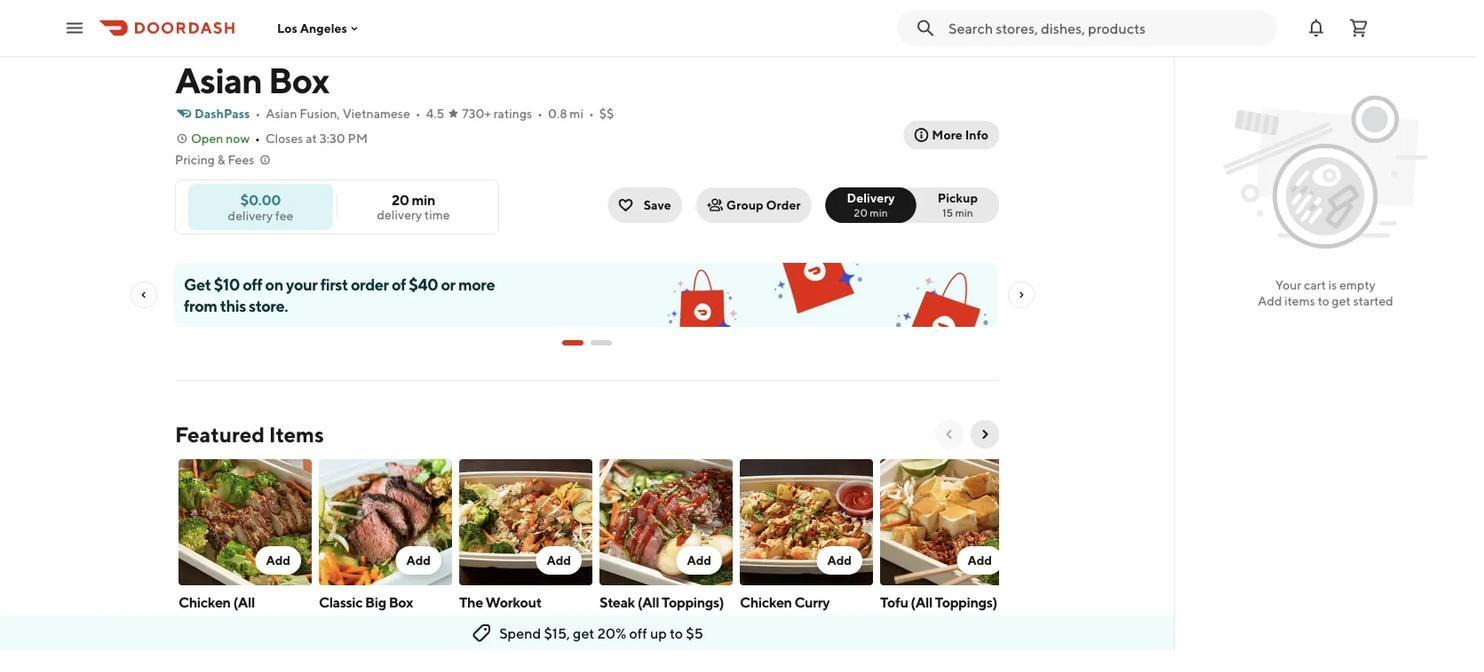 Task type: vqa. For each thing, say whether or not it's contained in the screenshot.
$15 within get 20% off (up to $5) on your order of $15 or more from this store.
no



Task type: locate. For each thing, give the bounding box(es) containing it.
get inside your cart is empty add items to get started
[[1332, 294, 1351, 308]]

1 horizontal spatial $18.69
[[740, 617, 778, 632]]

• left 4.5
[[416, 106, 421, 121]]

min
[[412, 191, 435, 208], [870, 206, 888, 219], [955, 206, 973, 219]]

min down pickup at top right
[[955, 206, 973, 219]]

1 vertical spatial asian
[[266, 106, 297, 121]]

delivery left time
[[377, 207, 422, 222]]

or
[[441, 275, 456, 294]]

2 add button from the left
[[396, 546, 442, 575]]

$84.38
[[319, 617, 359, 632]]

steak (all toppings) $18.69
[[600, 594, 724, 632]]

items
[[269, 422, 324, 447]]

chicken curry image
[[740, 459, 873, 585]]

$0.00
[[241, 191, 281, 208]]

1 add button from the left
[[255, 546, 301, 575]]

to down cart
[[1318, 294, 1330, 308]]

add for steak
[[687, 553, 712, 568]]

add button for steak (all toppings)
[[676, 546, 722, 575]]

1 vertical spatial box
[[389, 594, 413, 611]]

more info button
[[904, 121, 999, 149]]

off left on
[[243, 275, 262, 294]]

chicken inside chicken curry $18.69
[[740, 594, 792, 611]]

(all down chicken (all toppings) image
[[233, 594, 255, 611]]

2 horizontal spatial min
[[955, 206, 973, 219]]

1 horizontal spatial box
[[389, 594, 413, 611]]

chicken for $18.69
[[740, 594, 792, 611]]

asian box image
[[191, 0, 259, 46]]

asian fusion, vietnamese
[[266, 106, 410, 121]]

items
[[1285, 294, 1316, 308]]

steak (all toppings) image
[[600, 459, 733, 585]]

0 horizontal spatial chicken
[[179, 594, 231, 611]]

3:30
[[320, 131, 345, 146]]

save button
[[608, 187, 682, 223]]

2 horizontal spatial toppings)
[[935, 594, 998, 611]]

add button for the workout
[[536, 546, 582, 575]]

(all inside steak (all toppings) $18.69
[[638, 594, 659, 611]]

to right up
[[670, 625, 683, 642]]

order
[[351, 275, 389, 294]]

(all inside tofu (all toppings) $17.19
[[911, 594, 933, 611]]

get
[[1332, 294, 1351, 308], [573, 625, 595, 642]]

(all
[[233, 594, 255, 611], [638, 594, 659, 611], [911, 594, 933, 611]]

none radio containing delivery
[[826, 187, 916, 223]]

get down is
[[1332, 294, 1351, 308]]

0 horizontal spatial (all
[[233, 594, 255, 611]]

4.5
[[426, 106, 444, 121]]

6 add button from the left
[[957, 546, 1003, 575]]

chicken
[[179, 594, 231, 611], [740, 594, 792, 611]]

delivery inside $0.00 delivery fee
[[228, 208, 273, 223]]

2 horizontal spatial (all
[[911, 594, 933, 611]]

toppings) inside tofu (all toppings) $17.19
[[935, 594, 998, 611]]

on
[[265, 275, 283, 294]]

0 vertical spatial asian
[[175, 59, 262, 101]]

0 horizontal spatial min
[[412, 191, 435, 208]]

1 horizontal spatial min
[[870, 206, 888, 219]]

dashpass •
[[195, 106, 261, 121]]

pickup
[[938, 191, 978, 205]]

classic big box image
[[319, 459, 452, 585]]

chicken (all toppings)
[[179, 594, 255, 630]]

store.
[[249, 296, 288, 315]]

0 vertical spatial to
[[1318, 294, 1330, 308]]

off left up
[[629, 625, 647, 642]]

add
[[1258, 294, 1282, 308], [266, 553, 290, 568], [406, 553, 431, 568], [547, 553, 571, 568], [687, 553, 712, 568], [827, 553, 852, 568], [968, 553, 992, 568]]

20 inside the delivery 20 min
[[854, 206, 868, 219]]

$$
[[599, 106, 614, 121]]

3 add button from the left
[[536, 546, 582, 575]]

to for items
[[1318, 294, 1330, 308]]

0 vertical spatial off
[[243, 275, 262, 294]]

box right big
[[389, 594, 413, 611]]

group order
[[727, 198, 801, 212]]

20 down delivery
[[854, 206, 868, 219]]

toppings) for steak (all toppings)
[[662, 594, 724, 611]]

select promotional banner element
[[562, 327, 612, 359]]

2 $18.69 from the left
[[740, 617, 778, 632]]

1 horizontal spatial asian
[[266, 106, 297, 121]]

cart
[[1304, 278, 1326, 292]]

workout
[[486, 594, 542, 611]]

asian up dashpass
[[175, 59, 262, 101]]

2 chicken from the left
[[740, 594, 792, 611]]

0 vertical spatial get
[[1332, 294, 1351, 308]]

los
[[277, 21, 298, 35]]

0 horizontal spatial box
[[268, 59, 329, 101]]

None radio
[[906, 187, 999, 223]]

box up fusion,
[[268, 59, 329, 101]]

0 horizontal spatial delivery
[[228, 208, 273, 223]]

min inside the delivery 20 min
[[870, 206, 888, 219]]

• right mi
[[589, 106, 594, 121]]

pricing & fees button
[[175, 151, 272, 169]]

20 left time
[[392, 191, 409, 208]]

delivery
[[377, 207, 422, 222], [228, 208, 273, 223]]

•
[[255, 106, 261, 121], [416, 106, 421, 121], [538, 106, 543, 121], [589, 106, 594, 121], [255, 131, 260, 146]]

1 horizontal spatial delivery
[[377, 207, 422, 222]]

1 chicken from the left
[[179, 594, 231, 611]]

add button
[[255, 546, 301, 575], [396, 546, 442, 575], [536, 546, 582, 575], [676, 546, 722, 575], [817, 546, 863, 575], [957, 546, 1003, 575]]

dashpass
[[195, 106, 250, 121]]

1 vertical spatial off
[[629, 625, 647, 642]]

spend
[[499, 625, 541, 642]]

off
[[243, 275, 262, 294], [629, 625, 647, 642]]

(all for steak
[[638, 594, 659, 611]]

0 horizontal spatial off
[[243, 275, 262, 294]]

3 (all from the left
[[911, 594, 933, 611]]

your cart is empty add items to get started
[[1258, 278, 1394, 308]]

add button for classic big box
[[396, 546, 442, 575]]

to
[[1318, 294, 1330, 308], [670, 625, 683, 642]]

min down delivery
[[870, 206, 888, 219]]

1 horizontal spatial toppings)
[[662, 594, 724, 611]]

0 items, open order cart image
[[1349, 17, 1370, 39]]

0 horizontal spatial to
[[670, 625, 683, 642]]

to inside your cart is empty add items to get started
[[1318, 294, 1330, 308]]

$17.19
[[880, 617, 913, 632]]

1 horizontal spatial chicken
[[740, 594, 792, 611]]

0 horizontal spatial asian
[[175, 59, 262, 101]]

(all right tofu
[[911, 594, 933, 611]]

$18.69 right $5
[[740, 617, 778, 632]]

0 horizontal spatial toppings)
[[179, 613, 241, 630]]

of
[[392, 275, 406, 294]]

order methods option group
[[826, 187, 999, 223]]

min up $40
[[412, 191, 435, 208]]

730+
[[462, 106, 491, 121]]

(all for tofu
[[911, 594, 933, 611]]

asian box
[[175, 59, 329, 101]]

featured items heading
[[175, 420, 324, 449]]

(all inside chicken (all toppings)
[[233, 594, 255, 611]]

chicken inside chicken (all toppings)
[[179, 594, 231, 611]]

toppings)
[[662, 594, 724, 611], [935, 594, 998, 611], [179, 613, 241, 630]]

$18.69 down steak
[[600, 617, 637, 632]]

first
[[320, 275, 348, 294]]

off inside get $10 off on your first order of $40 or more from this store.
[[243, 275, 262, 294]]

1 vertical spatial to
[[670, 625, 683, 642]]

20%
[[598, 625, 627, 642]]

pickup 15 min
[[938, 191, 978, 219]]

1 horizontal spatial get
[[1332, 294, 1351, 308]]

2 (all from the left
[[638, 594, 659, 611]]

asian
[[175, 59, 262, 101], [266, 106, 297, 121]]

1 (all from the left
[[233, 594, 255, 611]]

asian up closes
[[266, 106, 297, 121]]

min inside the pickup 15 min
[[955, 206, 973, 219]]

add for chicken
[[827, 553, 852, 568]]

delivery left fee
[[228, 208, 273, 223]]

curry
[[795, 594, 830, 611]]

730+ ratings •
[[462, 106, 543, 121]]

toppings) inside steak (all toppings) $18.69
[[662, 594, 724, 611]]

get right $15,
[[573, 625, 595, 642]]

0 horizontal spatial $18.69
[[600, 617, 637, 632]]

4 add button from the left
[[676, 546, 722, 575]]

None radio
[[826, 187, 916, 223]]

asian for asian fusion, vietnamese
[[266, 106, 297, 121]]

20
[[392, 191, 409, 208], [854, 206, 868, 219]]

5 add button from the left
[[817, 546, 863, 575]]

box
[[268, 59, 329, 101], [389, 594, 413, 611]]

1 horizontal spatial (all
[[638, 594, 659, 611]]

0 horizontal spatial 20
[[392, 191, 409, 208]]

fusion,
[[300, 106, 340, 121]]

los angeles
[[277, 21, 347, 35]]

1 vertical spatial get
[[573, 625, 595, 642]]

min inside 20 min delivery time
[[412, 191, 435, 208]]

(all right steak
[[638, 594, 659, 611]]

$18.69
[[600, 617, 637, 632], [740, 617, 778, 632]]

1 $18.69 from the left
[[600, 617, 637, 632]]

add button for tofu (all toppings)
[[957, 546, 1003, 575]]

(all for chicken
[[233, 594, 255, 611]]

1 horizontal spatial to
[[1318, 294, 1330, 308]]

1 horizontal spatial 20
[[854, 206, 868, 219]]

at
[[306, 131, 317, 146]]



Task type: describe. For each thing, give the bounding box(es) containing it.
ratings
[[494, 106, 532, 121]]

$15,
[[544, 625, 570, 642]]

spend $15, get 20% off up to $5
[[499, 625, 703, 642]]

get $10 off on your first order of $40 or more from this store.
[[184, 275, 495, 315]]

delivery
[[847, 191, 895, 205]]

add for classic
[[406, 553, 431, 568]]

previous button of carousel image
[[943, 427, 957, 442]]

classic
[[319, 594, 363, 611]]

info
[[965, 127, 989, 142]]

toppings) inside chicken (all toppings)
[[179, 613, 241, 630]]

open now
[[191, 131, 250, 146]]

0.8 mi • $$
[[548, 106, 614, 121]]

• right now
[[255, 131, 260, 146]]

angeles
[[300, 21, 347, 35]]

get
[[184, 275, 211, 294]]

• closes at 3:30 pm
[[255, 131, 368, 146]]

the
[[459, 594, 483, 611]]

add for the
[[547, 553, 571, 568]]

$0.00 delivery fee
[[228, 191, 294, 223]]

0 vertical spatial box
[[268, 59, 329, 101]]

tofu
[[880, 594, 908, 611]]

mi
[[570, 106, 584, 121]]

tofu (all toppings) $17.19
[[880, 594, 998, 632]]

los angeles button
[[277, 21, 361, 35]]

box inside classic big box $84.38
[[389, 594, 413, 611]]

• left 0.8
[[538, 106, 543, 121]]

fees
[[228, 152, 254, 167]]

add for tofu
[[968, 553, 992, 568]]

$10
[[214, 275, 240, 294]]

$40
[[409, 275, 438, 294]]

$18.69 inside chicken curry $18.69
[[740, 617, 778, 632]]

more
[[932, 127, 963, 142]]

15
[[942, 206, 953, 219]]

delivery inside 20 min delivery time
[[377, 207, 422, 222]]

delivery 20 min
[[847, 191, 895, 219]]

up
[[650, 625, 667, 642]]

steak
[[600, 594, 635, 611]]

20 min delivery time
[[377, 191, 450, 222]]

the workout $16.81
[[459, 594, 542, 632]]

1 horizontal spatial off
[[629, 625, 647, 642]]

add inside your cart is empty add items to get started
[[1258, 294, 1282, 308]]

featured
[[175, 422, 265, 447]]

group order button
[[696, 187, 812, 223]]

now
[[226, 131, 250, 146]]

more info
[[932, 127, 989, 142]]

empty
[[1340, 278, 1376, 292]]

featured items
[[175, 422, 324, 447]]

big
[[365, 594, 386, 611]]

save
[[644, 198, 671, 212]]

&
[[217, 152, 225, 167]]

toppings) for tofu (all toppings)
[[935, 594, 998, 611]]

order
[[766, 198, 801, 212]]

is
[[1329, 278, 1337, 292]]

started
[[1354, 294, 1394, 308]]

• down asian box
[[255, 106, 261, 121]]

to for up
[[670, 625, 683, 642]]

chicken (all toppings) image
[[179, 459, 312, 585]]

notification bell image
[[1306, 17, 1327, 39]]

pricing
[[175, 152, 215, 167]]

min for pickup
[[955, 206, 973, 219]]

tofu (all toppings) image
[[880, 459, 1014, 585]]

chicken for toppings)
[[179, 594, 231, 611]]

pm
[[348, 131, 368, 146]]

20 inside 20 min delivery time
[[392, 191, 409, 208]]

time
[[424, 207, 450, 222]]

fee
[[275, 208, 294, 223]]

classic big box $84.38
[[319, 594, 413, 632]]

$18.69 inside steak (all toppings) $18.69
[[600, 617, 637, 632]]

more
[[458, 275, 495, 294]]

vietnamese
[[343, 106, 410, 121]]

your
[[286, 275, 318, 294]]

$5
[[686, 625, 703, 642]]

chicken curry $18.69
[[740, 594, 830, 632]]

your
[[1276, 278, 1302, 292]]

the workout image
[[459, 459, 593, 585]]

open
[[191, 131, 223, 146]]

none radio containing pickup
[[906, 187, 999, 223]]

add button for chicken (all toppings)
[[255, 546, 301, 575]]

pricing & fees
[[175, 152, 254, 167]]

$16.81
[[459, 617, 494, 632]]

group
[[727, 198, 764, 212]]

add button for chicken curry
[[817, 546, 863, 575]]

asian for asian box
[[175, 59, 262, 101]]

Store search: begin typing to search for stores available on DoorDash text field
[[949, 18, 1267, 38]]

next button of carousel image
[[978, 427, 992, 442]]

closes
[[266, 131, 303, 146]]

from
[[184, 296, 217, 315]]

min for delivery
[[870, 206, 888, 219]]

0.8
[[548, 106, 567, 121]]

0 horizontal spatial get
[[573, 625, 595, 642]]

this
[[220, 296, 246, 315]]

open menu image
[[64, 17, 85, 39]]



